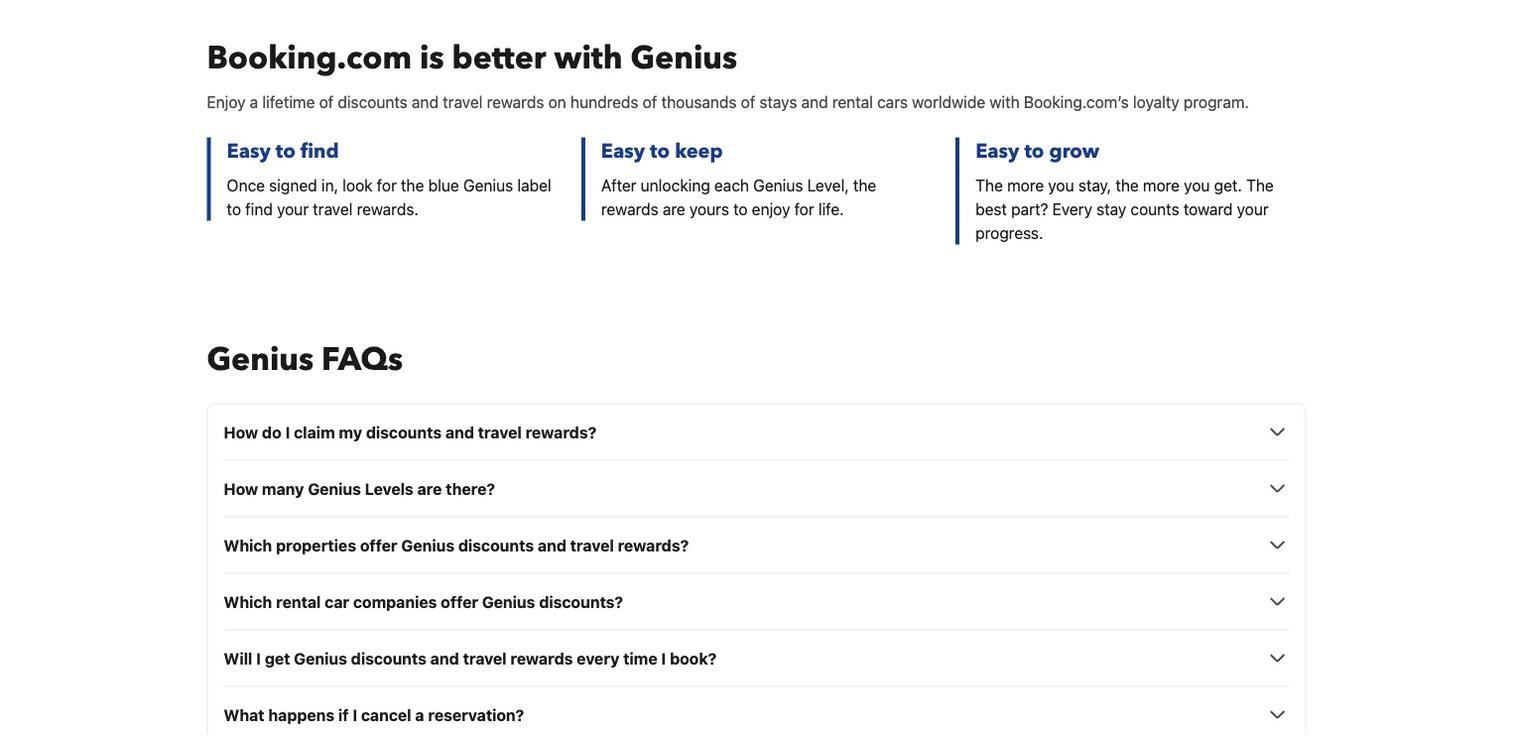 Task type: describe. For each thing, give the bounding box(es) containing it.
are inside dropdown button
[[417, 479, 442, 498]]

the inside the more you stay, the more you get. the best part? every stay counts toward your progress.
[[1116, 175, 1139, 194]]

hundreds
[[570, 92, 639, 111]]

how many genius levels are there? button
[[224, 477, 1289, 500]]

i inside how do i claim my discounts and travel rewards? dropdown button
[[285, 423, 290, 441]]

the for easy to find
[[401, 175, 424, 194]]

properties
[[276, 536, 356, 555]]

and for enjoy a lifetime of discounts and travel rewards on hundreds of thousands of stays and rental cars worldwide with booking.com's loyalty program.
[[412, 92, 439, 111]]

enjoy
[[207, 92, 246, 111]]

faqs
[[322, 338, 403, 381]]

loyalty
[[1133, 92, 1180, 111]]

and right "stays"
[[801, 92, 828, 111]]

part?
[[1011, 199, 1048, 218]]

find inside once signed in, look for the blue genius label to find your travel rewards.
[[245, 199, 273, 218]]

1 of from the left
[[319, 92, 334, 111]]

enjoy a lifetime of discounts and travel rewards on hundreds of thousands of stays and rental cars worldwide with booking.com's loyalty program.
[[207, 92, 1249, 111]]

claim
[[294, 423, 335, 441]]

do
[[262, 423, 282, 441]]

best
[[976, 199, 1007, 218]]

book?
[[670, 649, 717, 668]]

easy for easy to find
[[227, 137, 271, 165]]

2 more from the left
[[1143, 175, 1180, 194]]

get
[[265, 649, 290, 668]]

toward
[[1184, 199, 1233, 218]]

every
[[577, 649, 620, 668]]

to for grow
[[1024, 137, 1044, 165]]

rewards inside after unlocking each genius level, the rewards are yours to enjoy for life.
[[601, 199, 659, 218]]

keep
[[675, 137, 723, 165]]

2 of from the left
[[643, 92, 657, 111]]

rewards.
[[357, 199, 419, 218]]

which rental car companies offer genius discounts? button
[[224, 590, 1289, 614]]

rewards? inside how do i claim my discounts and travel rewards? dropdown button
[[525, 423, 597, 441]]

and for will i get genius discounts and travel rewards every time i book?
[[430, 649, 459, 668]]

enjoy
[[752, 199, 790, 218]]

in,
[[321, 175, 338, 194]]

3 of from the left
[[741, 92, 755, 111]]

unlocking
[[641, 175, 710, 194]]

which for which properties offer genius discounts and travel rewards?
[[224, 536, 272, 555]]

genius up which rental car companies offer genius discounts?
[[401, 536, 455, 555]]

look
[[343, 175, 373, 194]]

your inside the more you stay, the more you get. the best part? every stay counts toward your progress.
[[1237, 199, 1269, 218]]

to for find
[[276, 137, 296, 165]]

a inside dropdown button
[[415, 705, 424, 724]]

signed
[[269, 175, 317, 194]]

discounts for get
[[351, 649, 427, 668]]

travel for get
[[463, 649, 507, 668]]

how for how do i claim my discounts and travel rewards?
[[224, 423, 258, 441]]

which properties offer genius discounts and travel rewards? button
[[224, 533, 1289, 557]]

happens
[[268, 705, 335, 724]]

there?
[[446, 479, 495, 498]]

to inside once signed in, look for the blue genius label to find your travel rewards.
[[227, 199, 241, 218]]

which properties offer genius discounts and travel rewards?
[[224, 536, 689, 555]]

for inside once signed in, look for the blue genius label to find your travel rewards.
[[377, 175, 397, 194]]

1 you from the left
[[1048, 175, 1074, 194]]

if
[[338, 705, 349, 724]]

the for easy to keep
[[853, 175, 877, 194]]

rental inside dropdown button
[[276, 592, 321, 611]]

i right time
[[661, 649, 666, 668]]

easy to find
[[227, 137, 339, 165]]

is
[[420, 36, 444, 79]]

my
[[339, 423, 362, 441]]

travel for offer
[[570, 536, 614, 555]]

1 the from the left
[[976, 175, 1003, 194]]

how for how many genius levels are there?
[[224, 479, 258, 498]]

level,
[[807, 175, 849, 194]]

rewards for every
[[510, 649, 573, 668]]

yours
[[690, 199, 729, 218]]

stay,
[[1078, 175, 1112, 194]]

booking.com's
[[1024, 92, 1129, 111]]

after unlocking each genius level, the rewards are yours to enjoy for life.
[[601, 175, 877, 218]]

booking.com
[[207, 36, 412, 79]]

i inside what happens if i cancel a reservation? dropdown button
[[353, 705, 357, 724]]

1 more from the left
[[1007, 175, 1044, 194]]

life.
[[819, 199, 844, 218]]

genius up thousands
[[631, 36, 737, 79]]

better
[[452, 36, 546, 79]]

to for keep
[[650, 137, 670, 165]]

genius right "many" on the left bottom
[[308, 479, 361, 498]]

are inside after unlocking each genius level, the rewards are yours to enjoy for life.
[[663, 199, 685, 218]]

your inside once signed in, look for the blue genius label to find your travel rewards.
[[277, 199, 309, 218]]

how many genius levels are there?
[[224, 479, 495, 498]]

reservation?
[[428, 705, 524, 724]]

discounts right the my
[[366, 423, 442, 441]]

car
[[325, 592, 349, 611]]

and for which properties offer genius discounts and travel rewards?
[[538, 536, 567, 555]]

thousands
[[661, 92, 737, 111]]

counts
[[1131, 199, 1179, 218]]

easy to grow
[[976, 137, 1100, 165]]



Task type: vqa. For each thing, say whether or not it's contained in the screenshot.
the leftmost The
yes



Task type: locate. For each thing, give the bounding box(es) containing it.
1 easy from the left
[[227, 137, 271, 165]]

genius up will i get genius discounts and travel rewards every time i book?
[[482, 592, 535, 611]]

find
[[300, 137, 339, 165], [245, 199, 273, 218]]

more up part?
[[1007, 175, 1044, 194]]

how inside dropdown button
[[224, 423, 258, 441]]

progress.
[[976, 223, 1043, 242]]

1 vertical spatial are
[[417, 479, 442, 498]]

your
[[277, 199, 309, 218], [1237, 199, 1269, 218]]

the more you stay, the more you get. the best part? every stay counts toward your progress.
[[976, 175, 1274, 242]]

1 vertical spatial a
[[415, 705, 424, 724]]

many
[[262, 479, 304, 498]]

blue
[[428, 175, 459, 194]]

booking.com is better with genius
[[207, 36, 737, 79]]

will
[[224, 649, 252, 668]]

rental left cars
[[832, 92, 873, 111]]

travel down in,
[[313, 199, 353, 218]]

travel inside how do i claim my discounts and travel rewards? dropdown button
[[478, 423, 522, 441]]

0 vertical spatial offer
[[360, 536, 398, 555]]

1 how from the top
[[224, 423, 258, 441]]

rental left car
[[276, 592, 321, 611]]

after
[[601, 175, 637, 194]]

1 the from the left
[[401, 175, 424, 194]]

offer
[[360, 536, 398, 555], [441, 592, 478, 611]]

more up counts
[[1143, 175, 1180, 194]]

offer inside dropdown button
[[360, 536, 398, 555]]

for up "rewards."
[[377, 175, 397, 194]]

travel inside which properties offer genius discounts and travel rewards? dropdown button
[[570, 536, 614, 555]]

0 horizontal spatial are
[[417, 479, 442, 498]]

the
[[976, 175, 1003, 194], [1246, 175, 1274, 194]]

easy for easy to keep
[[601, 137, 645, 165]]

of
[[319, 92, 334, 111], [643, 92, 657, 111], [741, 92, 755, 111]]

i right if
[[353, 705, 357, 724]]

1 horizontal spatial more
[[1143, 175, 1180, 194]]

0 horizontal spatial easy
[[227, 137, 271, 165]]

rewards for on
[[487, 92, 544, 111]]

with right 'worldwide'
[[990, 92, 1020, 111]]

0 horizontal spatial rewards?
[[525, 423, 597, 441]]

0 horizontal spatial find
[[245, 199, 273, 218]]

discounts
[[338, 92, 408, 111], [366, 423, 442, 441], [458, 536, 534, 555], [351, 649, 427, 668]]

0 vertical spatial how
[[224, 423, 258, 441]]

the inside once signed in, look for the blue genius label to find your travel rewards.
[[401, 175, 424, 194]]

levels
[[365, 479, 414, 498]]

offer down which properties offer genius discounts and travel rewards?
[[441, 592, 478, 611]]

and
[[412, 92, 439, 111], [801, 92, 828, 111], [445, 423, 474, 441], [538, 536, 567, 555], [430, 649, 459, 668]]

for left life.
[[794, 199, 814, 218]]

genius up do
[[207, 338, 314, 381]]

travel
[[443, 92, 483, 111], [313, 199, 353, 218], [478, 423, 522, 441], [570, 536, 614, 555], [463, 649, 507, 668]]

how do i claim my discounts and travel rewards?
[[224, 423, 597, 441]]

are
[[663, 199, 685, 218], [417, 479, 442, 498]]

you
[[1048, 175, 1074, 194], [1184, 175, 1210, 194]]

2 horizontal spatial the
[[1116, 175, 1139, 194]]

1 horizontal spatial find
[[300, 137, 339, 165]]

0 vertical spatial find
[[300, 137, 339, 165]]

1 vertical spatial how
[[224, 479, 258, 498]]

are right levels
[[417, 479, 442, 498]]

grow
[[1049, 137, 1100, 165]]

0 horizontal spatial you
[[1048, 175, 1074, 194]]

1 vertical spatial for
[[794, 199, 814, 218]]

worldwide
[[912, 92, 985, 111]]

every
[[1052, 199, 1092, 218]]

how inside dropdown button
[[224, 479, 258, 498]]

more
[[1007, 175, 1044, 194], [1143, 175, 1180, 194]]

will i get genius discounts and travel rewards every time i book?
[[224, 649, 717, 668]]

how
[[224, 423, 258, 441], [224, 479, 258, 498]]

the left 'blue'
[[401, 175, 424, 194]]

rewards left the on
[[487, 92, 544, 111]]

2 your from the left
[[1237, 199, 1269, 218]]

1 horizontal spatial you
[[1184, 175, 1210, 194]]

i left get in the bottom left of the page
[[256, 649, 261, 668]]

your down signed
[[277, 199, 309, 218]]

lifetime
[[262, 92, 315, 111]]

2 vertical spatial rewards
[[510, 649, 573, 668]]

and down the is
[[412, 92, 439, 111]]

discounts for lifetime
[[338, 92, 408, 111]]

program.
[[1184, 92, 1249, 111]]

which inside dropdown button
[[224, 536, 272, 555]]

1 vertical spatial with
[[990, 92, 1020, 111]]

easy up best at the top
[[976, 137, 1019, 165]]

to down once
[[227, 199, 241, 218]]

and down which rental car companies offer genius discounts?
[[430, 649, 459, 668]]

travel inside once signed in, look for the blue genius label to find your travel rewards.
[[313, 199, 353, 218]]

0 vertical spatial are
[[663, 199, 685, 218]]

label
[[517, 175, 551, 194]]

which up will
[[224, 592, 272, 611]]

for
[[377, 175, 397, 194], [794, 199, 814, 218]]

1 horizontal spatial are
[[663, 199, 685, 218]]

0 horizontal spatial with
[[554, 36, 623, 79]]

a right cancel
[[415, 705, 424, 724]]

to left grow on the top of the page
[[1024, 137, 1044, 165]]

with up hundreds
[[554, 36, 623, 79]]

2 horizontal spatial easy
[[976, 137, 1019, 165]]

rental
[[832, 92, 873, 111], [276, 592, 321, 611]]

3 the from the left
[[1116, 175, 1139, 194]]

a
[[250, 92, 258, 111], [415, 705, 424, 724]]

which down "many" on the left bottom
[[224, 536, 272, 555]]

to down each
[[733, 199, 748, 218]]

1 vertical spatial rewards?
[[618, 536, 689, 555]]

what happens if i cancel a reservation? button
[[224, 703, 1289, 727]]

once
[[227, 175, 265, 194]]

1 horizontal spatial your
[[1237, 199, 1269, 218]]

rewards down after at the left of page
[[601, 199, 659, 218]]

time
[[623, 649, 658, 668]]

genius right get in the bottom left of the page
[[294, 649, 347, 668]]

2 easy from the left
[[601, 137, 645, 165]]

stays
[[760, 92, 797, 111]]

will i get genius discounts and travel rewards every time i book? button
[[224, 646, 1289, 670]]

1 horizontal spatial for
[[794, 199, 814, 218]]

and inside dropdown button
[[538, 536, 567, 555]]

find down once
[[245, 199, 273, 218]]

1 horizontal spatial of
[[643, 92, 657, 111]]

which for which rental car companies offer genius discounts?
[[224, 592, 272, 611]]

what happens if i cancel a reservation?
[[224, 705, 524, 724]]

1 vertical spatial offer
[[441, 592, 478, 611]]

offer down levels
[[360, 536, 398, 555]]

1 horizontal spatial easy
[[601, 137, 645, 165]]

2 the from the left
[[853, 175, 877, 194]]

on
[[548, 92, 566, 111]]

which inside dropdown button
[[224, 592, 272, 611]]

genius faqs
[[207, 338, 403, 381]]

companies
[[353, 592, 437, 611]]

get.
[[1214, 175, 1242, 194]]

2 horizontal spatial of
[[741, 92, 755, 111]]

your down get.
[[1237, 199, 1269, 218]]

1 vertical spatial rental
[[276, 592, 321, 611]]

genius up the enjoy
[[753, 175, 803, 194]]

travel inside 'will i get genius discounts and travel rewards every time i book?' dropdown button
[[463, 649, 507, 668]]

cancel
[[361, 705, 411, 724]]

0 horizontal spatial a
[[250, 92, 258, 111]]

the up stay
[[1116, 175, 1139, 194]]

1 vertical spatial which
[[224, 592, 272, 611]]

1 horizontal spatial offer
[[441, 592, 478, 611]]

what
[[224, 705, 264, 724]]

easy up once
[[227, 137, 271, 165]]

for inside after unlocking each genius level, the rewards are yours to enjoy for life.
[[794, 199, 814, 218]]

discounts down there?
[[458, 536, 534, 555]]

offer inside dropdown button
[[441, 592, 478, 611]]

1 horizontal spatial a
[[415, 705, 424, 724]]

rewards inside dropdown button
[[510, 649, 573, 668]]

how do i claim my discounts and travel rewards? button
[[224, 420, 1289, 444]]

discounts up cancel
[[351, 649, 427, 668]]

0 vertical spatial which
[[224, 536, 272, 555]]

1 horizontal spatial the
[[853, 175, 877, 194]]

0 horizontal spatial for
[[377, 175, 397, 194]]

0 horizontal spatial rental
[[276, 592, 321, 611]]

and up discounts?
[[538, 536, 567, 555]]

how left do
[[224, 423, 258, 441]]

of right lifetime
[[319, 92, 334, 111]]

travel up discounts?
[[570, 536, 614, 555]]

which
[[224, 536, 272, 555], [224, 592, 272, 611]]

genius inside after unlocking each genius level, the rewards are yours to enjoy for life.
[[753, 175, 803, 194]]

2 which from the top
[[224, 592, 272, 611]]

and up there?
[[445, 423, 474, 441]]

0 horizontal spatial the
[[976, 175, 1003, 194]]

0 horizontal spatial offer
[[360, 536, 398, 555]]

the up best at the top
[[976, 175, 1003, 194]]

2 the from the left
[[1246, 175, 1274, 194]]

0 vertical spatial with
[[554, 36, 623, 79]]

travel up there?
[[478, 423, 522, 441]]

1 vertical spatial find
[[245, 199, 273, 218]]

are down the unlocking at the left
[[663, 199, 685, 218]]

easy up after at the left of page
[[601, 137, 645, 165]]

you up every
[[1048, 175, 1074, 194]]

genius inside once signed in, look for the blue genius label to find your travel rewards.
[[463, 175, 513, 194]]

each
[[714, 175, 749, 194]]

once signed in, look for the blue genius label to find your travel rewards.
[[227, 175, 551, 218]]

0 horizontal spatial your
[[277, 199, 309, 218]]

stay
[[1097, 199, 1126, 218]]

which rental car companies offer genius discounts?
[[224, 592, 623, 611]]

0 horizontal spatial of
[[319, 92, 334, 111]]

0 vertical spatial rental
[[832, 92, 873, 111]]

travel for lifetime
[[443, 92, 483, 111]]

genius right 'blue'
[[463, 175, 513, 194]]

discounts inside dropdown button
[[458, 536, 534, 555]]

travel up reservation?
[[463, 649, 507, 668]]

how left "many" on the left bottom
[[224, 479, 258, 498]]

1 horizontal spatial with
[[990, 92, 1020, 111]]

1 horizontal spatial the
[[1246, 175, 1274, 194]]

the inside after unlocking each genius level, the rewards are yours to enjoy for life.
[[853, 175, 877, 194]]

with
[[554, 36, 623, 79], [990, 92, 1020, 111]]

0 vertical spatial rewards
[[487, 92, 544, 111]]

rewards
[[487, 92, 544, 111], [601, 199, 659, 218], [510, 649, 573, 668]]

genius
[[631, 36, 737, 79], [463, 175, 513, 194], [753, 175, 803, 194], [207, 338, 314, 381], [308, 479, 361, 498], [401, 536, 455, 555], [482, 592, 535, 611], [294, 649, 347, 668]]

find up in,
[[300, 137, 339, 165]]

1 your from the left
[[277, 199, 309, 218]]

to up the unlocking at the left
[[650, 137, 670, 165]]

the right get.
[[1246, 175, 1274, 194]]

discounts down "booking.com"
[[338, 92, 408, 111]]

discounts?
[[539, 592, 623, 611]]

the right level,
[[853, 175, 877, 194]]

0 horizontal spatial the
[[401, 175, 424, 194]]

rewards left the every in the left bottom of the page
[[510, 649, 573, 668]]

cars
[[877, 92, 908, 111]]

to inside after unlocking each genius level, the rewards are yours to enjoy for life.
[[733, 199, 748, 218]]

1 horizontal spatial rewards?
[[618, 536, 689, 555]]

0 horizontal spatial more
[[1007, 175, 1044, 194]]

3 easy from the left
[[976, 137, 1019, 165]]

of right hundreds
[[643, 92, 657, 111]]

2 you from the left
[[1184, 175, 1210, 194]]

to
[[276, 137, 296, 165], [650, 137, 670, 165], [1024, 137, 1044, 165], [227, 199, 241, 218], [733, 199, 748, 218]]

of left "stays"
[[741, 92, 755, 111]]

i right do
[[285, 423, 290, 441]]

0 vertical spatial rewards?
[[525, 423, 597, 441]]

discounts for offer
[[458, 536, 534, 555]]

rewards? inside which properties offer genius discounts and travel rewards? dropdown button
[[618, 536, 689, 555]]

easy for easy to grow
[[976, 137, 1019, 165]]

i
[[285, 423, 290, 441], [256, 649, 261, 668], [661, 649, 666, 668], [353, 705, 357, 724]]

easy to keep
[[601, 137, 723, 165]]

you up toward
[[1184, 175, 1210, 194]]

0 vertical spatial for
[[377, 175, 397, 194]]

travel down the booking.com is better with genius
[[443, 92, 483, 111]]

rewards?
[[525, 423, 597, 441], [618, 536, 689, 555]]

0 vertical spatial a
[[250, 92, 258, 111]]

2 how from the top
[[224, 479, 258, 498]]

to up signed
[[276, 137, 296, 165]]

a right enjoy
[[250, 92, 258, 111]]

1 horizontal spatial rental
[[832, 92, 873, 111]]

1 which from the top
[[224, 536, 272, 555]]

1 vertical spatial rewards
[[601, 199, 659, 218]]



